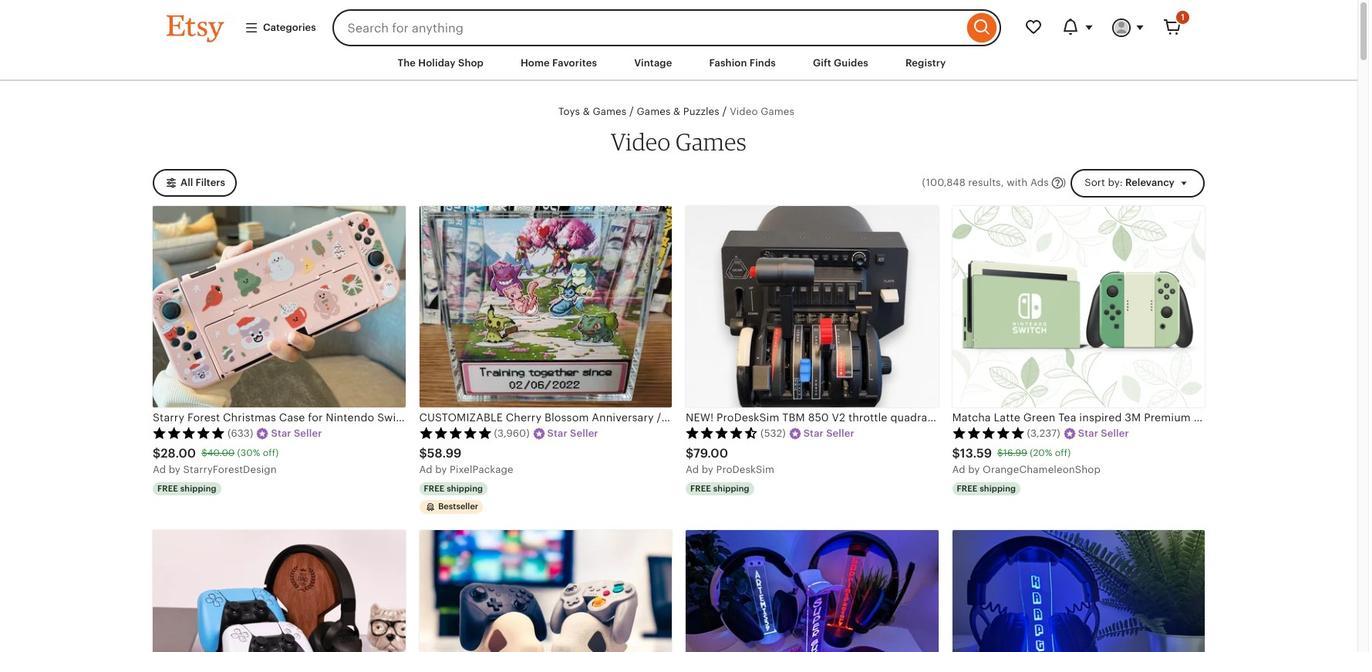 Task type: describe. For each thing, give the bounding box(es) containing it.
shop
[[458, 57, 484, 69]]

a inside $ 28.00 $ 40.00 (30% off) a d b y starryforestdesign
[[153, 464, 160, 475]]

40.00
[[207, 448, 235, 459]]

5 out of 5 stars image for 13.59
[[953, 427, 1025, 439]]

y inside $ 58.99 a d b y pixelpackage
[[442, 464, 447, 475]]

$ 28.00 $ 40.00 (30% off) a d b y starryforestdesign
[[153, 446, 279, 475]]

2 seller from the left
[[570, 427, 599, 439]]

free shipping for 79.00
[[691, 484, 750, 493]]

sort by: relevancy
[[1085, 177, 1175, 188]]

off) for 28.00
[[263, 448, 279, 459]]

home favorites link
[[509, 49, 609, 77]]

ads
[[1031, 176, 1049, 188]]

the
[[1023, 411, 1040, 423]]

off) for 13.59
[[1055, 448, 1071, 459]]

honeycomb
[[1043, 411, 1105, 423]]

matcha latte green tea inspired 3m premium wrapping vinyl full wrap for nint
[[953, 411, 1370, 423]]

100,848
[[926, 176, 966, 188]]

a inside $ 13.59 $ 16.99 (20% off) a d b y orangechameleonshop
[[953, 464, 960, 475]]

bravo
[[1108, 411, 1138, 423]]

the
[[398, 57, 416, 69]]

$ for 58.99
[[419, 446, 427, 460]]

starry forest christmas case for nintendo switch, pink switch oled accessories, cute kawaii shell cover for nintendo, gift for xmas image
[[153, 206, 406, 407]]

d inside $ 58.99 a d b y pixelpackage
[[426, 464, 433, 475]]

gift guides
[[813, 57, 869, 69]]

fashion
[[709, 57, 747, 69]]

personalized headphone stand,gamer gift, 3d night light, video game lover, custom gamertag light sign, personalized streamer headset holder image
[[953, 530, 1205, 652]]

gift
[[813, 57, 832, 69]]

free shipping for 28.00
[[157, 484, 217, 493]]

d inside $ 79.00 a d b y prodesksim
[[693, 464, 699, 475]]

with ads
[[1007, 176, 1049, 188]]

2 / from the left
[[723, 105, 727, 117]]

all
[[181, 177, 193, 188]]

16.99
[[1004, 448, 1028, 459]]

shipping for 13.59
[[980, 484, 1016, 493]]

green
[[1024, 411, 1056, 423]]

fashion finds link
[[698, 49, 788, 77]]

v2
[[832, 411, 846, 423]]

quadrant
[[891, 411, 939, 423]]

puzzles
[[684, 106, 720, 117]]

fashion finds
[[709, 57, 776, 69]]

pixelpackage
[[450, 464, 514, 475]]

registry
[[906, 57, 946, 69]]

0 vertical spatial prodesksim
[[717, 411, 780, 423]]

free shipping for 13.59
[[957, 484, 1016, 493]]

2 & from the left
[[674, 106, 681, 117]]

by:
[[1108, 177, 1123, 188]]

home
[[521, 57, 550, 69]]

addon
[[968, 411, 1002, 423]]

4.5 out of 5 stars image
[[686, 427, 759, 439]]

toys & games / games & puzzles / video games
[[559, 105, 795, 117]]

favorites
[[553, 57, 597, 69]]

(3,960)
[[494, 427, 530, 439]]

seller for 79.00
[[827, 427, 855, 439]]

categories banner
[[139, 0, 1219, 46]]

1 / from the left
[[630, 105, 634, 117]]

bestseller
[[438, 501, 479, 510]]

video games
[[611, 127, 747, 156]]

star for 28.00
[[271, 427, 291, 439]]

categories
[[263, 22, 316, 33]]

b inside $ 58.99 a d b y pixelpackage
[[435, 464, 442, 475]]

b inside $ 13.59 $ 16.99 (20% off) a d b y orangechameleonshop
[[969, 464, 975, 475]]

full
[[1277, 411, 1295, 423]]

results,
[[969, 176, 1004, 188]]

inspired
[[1080, 411, 1122, 423]]

13.59
[[961, 446, 992, 460]]

y inside $ 13.59 $ 16.99 (20% off) a d b y orangechameleonshop
[[975, 464, 980, 475]]

customizable cherry blossom anniversary / valentine's box, couple's anniversary date, 3d diorama, anniversary diorama, unique gift couples image
[[419, 206, 672, 407]]

28.00
[[161, 446, 196, 460]]

nint
[[1348, 411, 1370, 423]]

games & puzzles link
[[637, 105, 720, 117]]

1 link
[[1154, 9, 1191, 46]]

$ 58.99 a d b y pixelpackage
[[419, 446, 514, 475]]

(
[[923, 176, 926, 188]]

toys & games link
[[559, 105, 627, 117]]

(20%
[[1030, 448, 1053, 459]]

matcha
[[953, 411, 991, 423]]

relevancy
[[1126, 177, 1175, 188]]

star seller for 13.59
[[1079, 427, 1130, 439]]

seller for 13.59
[[1101, 427, 1130, 439]]

throttle
[[849, 411, 888, 423]]

free for 13.59
[[957, 484, 978, 493]]

star seller for 79.00
[[804, 427, 855, 439]]

$ for 79.00
[[686, 446, 694, 460]]



Task type: vqa. For each thing, say whether or not it's contained in the screenshot.
Search for anything text box
yes



Task type: locate. For each thing, give the bounding box(es) containing it.
4 free from the left
[[957, 484, 978, 493]]

d inside $ 28.00 $ 40.00 (30% off) a d b y starryforestdesign
[[160, 464, 166, 475]]

free shipping down 28.00
[[157, 484, 217, 493]]

games right 'toys'
[[593, 106, 627, 117]]

3 star from the left
[[804, 427, 824, 439]]

shipping down 16.99
[[980, 484, 1016, 493]]

matcha latte green tea inspired 3m premium wrapping vinyl full wrap for nintendo switch image
[[953, 206, 1205, 407]]

4 a from the left
[[953, 464, 960, 475]]

0 horizontal spatial video
[[611, 127, 671, 156]]

gift guides link
[[802, 49, 880, 77]]

b down 28.00
[[169, 464, 175, 475]]

0 horizontal spatial 5 out of 5 stars image
[[153, 427, 225, 439]]

star for 79.00
[[804, 427, 824, 439]]

(532)
[[761, 427, 786, 439]]

1 horizontal spatial video
[[730, 106, 758, 117]]

5 out of 5 stars image up 58.99
[[419, 427, 492, 439]]

star seller right (3,960)
[[548, 427, 599, 439]]

tbm
[[783, 411, 805, 423]]

premium
[[1145, 411, 1191, 423]]

a inside $ 58.99 a d b y pixelpackage
[[419, 464, 426, 475]]

5 out of 5 stars image down addon
[[953, 427, 1025, 439]]

games up video games
[[637, 106, 671, 117]]

2 a from the left
[[419, 464, 426, 475]]

3 seller from the left
[[827, 427, 855, 439]]

vintage link
[[623, 49, 684, 77]]

seller down v2
[[827, 427, 855, 439]]

video down "toys & games / games & puzzles / video games"
[[611, 127, 671, 156]]

video inside "toys & games / games & puzzles / video games"
[[730, 106, 758, 117]]

1 star from the left
[[271, 427, 291, 439]]

5 out of 5 stars image
[[153, 427, 225, 439], [419, 427, 492, 439], [953, 427, 1025, 439]]

b inside $ 79.00 a d b y prodesksim
[[702, 464, 709, 475]]

1 a from the left
[[153, 464, 160, 475]]

0 vertical spatial video
[[730, 106, 758, 117]]

a left 'pixelpackage' on the bottom
[[419, 464, 426, 475]]

pokémon ‣ cubone skull | video game controller holder, universal joystick stand, xbox one, s x, playstation ps5, nintendo switch, gamer gift image
[[419, 530, 672, 652]]

new! prodesksim tbm 850 v2 throttle quadrant mod addon for the honeycomb bravo
[[686, 411, 1138, 423]]

1 shipping from the left
[[180, 484, 217, 493]]

y down 13.59
[[975, 464, 980, 475]]

5 out of 5 stars image up 28.00
[[153, 427, 225, 439]]

4 y from the left
[[975, 464, 980, 475]]

shipping down $ 79.00 a d b y prodesksim on the right of page
[[714, 484, 750, 493]]

star down 850
[[804, 427, 824, 439]]

& right 'toys'
[[583, 106, 590, 117]]

star for 13.59
[[1079, 427, 1099, 439]]

free down 13.59
[[957, 484, 978, 493]]

79.00
[[694, 446, 728, 460]]

4 seller from the left
[[1101, 427, 1130, 439]]

b down 58.99
[[435, 464, 442, 475]]

d down 13.59
[[959, 464, 966, 475]]

star seller down v2
[[804, 427, 855, 439]]

d down 28.00
[[160, 464, 166, 475]]

starryforestdesign
[[183, 464, 277, 475]]

$ 79.00 a d b y prodesksim
[[686, 446, 775, 475]]

2 star seller from the left
[[548, 427, 599, 439]]

1 b from the left
[[169, 464, 175, 475]]

guides
[[834, 57, 869, 69]]

latte
[[994, 411, 1021, 423]]

menu bar containing the holiday shop
[[139, 46, 1219, 81]]

3 b from the left
[[702, 464, 709, 475]]

4 free shipping from the left
[[957, 484, 1016, 493]]

1 d from the left
[[160, 464, 166, 475]]

1 vertical spatial video
[[611, 127, 671, 156]]

free
[[157, 484, 178, 493], [424, 484, 445, 493], [691, 484, 711, 493], [957, 484, 978, 493]]

b down 13.59
[[969, 464, 975, 475]]

58.99
[[427, 446, 462, 460]]

y down 28.00
[[175, 464, 181, 475]]

850
[[808, 411, 829, 423]]

3 free from the left
[[691, 484, 711, 493]]

with
[[1007, 176, 1028, 188]]

off)
[[263, 448, 279, 459], [1055, 448, 1071, 459]]

free down 79.00
[[691, 484, 711, 493]]

a down 4.5 out of 5 stars image
[[686, 464, 693, 475]]

1 seller from the left
[[294, 427, 322, 439]]

2 d from the left
[[426, 464, 433, 475]]

1
[[1182, 12, 1185, 22]]

free shipping
[[157, 484, 217, 493], [424, 484, 483, 493], [691, 484, 750, 493], [957, 484, 1016, 493]]

b inside $ 28.00 $ 40.00 (30% off) a d b y starryforestdesign
[[169, 464, 175, 475]]

1 vertical spatial prodesksim
[[717, 464, 775, 475]]

4 shipping from the left
[[980, 484, 1016, 493]]

0 horizontal spatial off)
[[263, 448, 279, 459]]

$ inside $ 79.00 a d b y prodesksim
[[686, 446, 694, 460]]

star seller for 28.00
[[271, 427, 322, 439]]

prodesksim
[[717, 411, 780, 423], [717, 464, 775, 475]]

2 free shipping from the left
[[424, 484, 483, 493]]

y
[[175, 464, 181, 475], [442, 464, 447, 475], [708, 464, 714, 475], [975, 464, 980, 475]]

2 free from the left
[[424, 484, 445, 493]]

star seller
[[271, 427, 322, 439], [548, 427, 599, 439], [804, 427, 855, 439], [1079, 427, 1130, 439]]

y down 58.99
[[442, 464, 447, 475]]

$ for 13.59
[[953, 446, 961, 460]]

seller for 28.00
[[294, 427, 322, 439]]

none search field inside categories banner
[[332, 9, 1002, 46]]

off) inside $ 28.00 $ 40.00 (30% off) a d b y starryforestdesign
[[263, 448, 279, 459]]

shipping
[[180, 484, 217, 493], [447, 484, 483, 493], [714, 484, 750, 493], [980, 484, 1016, 493]]

free shipping down 13.59
[[957, 484, 1016, 493]]

prodesksim down 79.00
[[717, 464, 775, 475]]

free shipping up bestseller
[[424, 484, 483, 493]]

star down "inspired"
[[1079, 427, 1099, 439]]

star right (3,960)
[[548, 427, 568, 439]]

3 a from the left
[[686, 464, 693, 475]]

free shipping down $ 79.00 a d b y prodesksim on the right of page
[[691, 484, 750, 493]]

video right puzzles
[[730, 106, 758, 117]]

3m
[[1125, 411, 1142, 423]]

(30%
[[237, 448, 260, 459]]

4 b from the left
[[969, 464, 975, 475]]

seller
[[294, 427, 322, 439], [570, 427, 599, 439], [827, 427, 855, 439], [1101, 427, 1130, 439]]

1 & from the left
[[583, 106, 590, 117]]

games down finds
[[761, 106, 795, 117]]

seller down bravo
[[1101, 427, 1130, 439]]

wrapping
[[1194, 411, 1245, 423]]

seller right '(633)'
[[294, 427, 322, 439]]

3 y from the left
[[708, 464, 714, 475]]

menu bar
[[139, 46, 1219, 81]]

y inside $ 28.00 $ 40.00 (30% off) a d b y starryforestdesign
[[175, 464, 181, 475]]

$ for 28.00
[[153, 446, 161, 460]]

/ right puzzles
[[723, 105, 727, 117]]

y down 79.00
[[708, 464, 714, 475]]

/ right toys & games link
[[630, 105, 634, 117]]

$ 13.59 $ 16.99 (20% off) a d b y orangechameleonshop
[[953, 446, 1101, 475]]

video
[[730, 106, 758, 117], [611, 127, 671, 156]]

games down puzzles
[[676, 127, 747, 156]]

vinyl
[[1248, 411, 1274, 423]]

d
[[160, 464, 166, 475], [426, 464, 433, 475], [693, 464, 699, 475], [959, 464, 966, 475]]

free for 79.00
[[691, 484, 711, 493]]

the holiday shop link
[[386, 49, 495, 77]]

3 star seller from the left
[[804, 427, 855, 439]]

1 horizontal spatial &
[[674, 106, 681, 117]]

a down 'mod'
[[953, 464, 960, 475]]

1 free from the left
[[157, 484, 178, 493]]

2 star from the left
[[548, 427, 568, 439]]

categories button
[[233, 14, 328, 42]]

off) right (20%
[[1055, 448, 1071, 459]]

orangechameleonshop
[[983, 464, 1101, 475]]

holiday
[[418, 57, 456, 69]]

shipping up bestseller
[[447, 484, 483, 493]]

personalized headphone stand, custom gamertag light sign, personalized streamer headset holder, custom headset stand, gamer led sign image
[[686, 530, 939, 652]]

y inside $ 79.00 a d b y prodesksim
[[708, 464, 714, 475]]

new!
[[686, 411, 714, 423]]

mod
[[942, 411, 965, 423]]

4 d from the left
[[959, 464, 966, 475]]

None search field
[[332, 9, 1002, 46]]

games
[[593, 106, 627, 117], [637, 106, 671, 117], [761, 106, 795, 117], [676, 127, 747, 156]]

filters
[[196, 177, 225, 188]]

prodesksim up "(532)"
[[717, 411, 780, 423]]

3 5 out of 5 stars image from the left
[[953, 427, 1025, 439]]

star
[[271, 427, 291, 439], [548, 427, 568, 439], [804, 427, 824, 439], [1079, 427, 1099, 439]]

home favorites
[[521, 57, 597, 69]]

the holiday shop
[[398, 57, 484, 69]]

3 free shipping from the left
[[691, 484, 750, 493]]

1 off) from the left
[[263, 448, 279, 459]]

3 shipping from the left
[[714, 484, 750, 493]]

1 free shipping from the left
[[157, 484, 217, 493]]

b down 79.00
[[702, 464, 709, 475]]

new! prodesksim tbm 850 v2 throttle quadrant mod addon for the honeycomb bravo image
[[686, 206, 939, 407]]

d down 79.00
[[693, 464, 699, 475]]

(633)
[[228, 427, 253, 439]]

a inside $ 79.00 a d b y prodesksim
[[686, 464, 693, 475]]

$
[[153, 446, 161, 460], [419, 446, 427, 460], [686, 446, 694, 460], [953, 446, 961, 460], [202, 448, 207, 459], [998, 448, 1004, 459]]

2 shipping from the left
[[447, 484, 483, 493]]

b
[[169, 464, 175, 475], [435, 464, 442, 475], [702, 464, 709, 475], [969, 464, 975, 475]]

( 100,848 results,
[[923, 176, 1004, 188]]

free down 28.00
[[157, 484, 178, 493]]

shipping for 79.00
[[714, 484, 750, 493]]

off) right '(30%'
[[263, 448, 279, 459]]

3 d from the left
[[693, 464, 699, 475]]

/
[[630, 105, 634, 117], [723, 105, 727, 117]]

d inside $ 13.59 $ 16.99 (20% off) a d b y orangechameleonshop
[[959, 464, 966, 475]]

shipping down $ 28.00 $ 40.00 (30% off) a d b y starryforestdesign
[[180, 484, 217, 493]]

2 b from the left
[[435, 464, 442, 475]]

)
[[1063, 176, 1067, 188]]

1 horizontal spatial 5 out of 5 stars image
[[419, 427, 492, 439]]

2 horizontal spatial 5 out of 5 stars image
[[953, 427, 1025, 439]]

1 y from the left
[[175, 464, 181, 475]]

a left the starryforestdesign
[[153, 464, 160, 475]]

tea
[[1059, 411, 1077, 423]]

sort
[[1085, 177, 1106, 188]]

prodesksim inside $ 79.00 a d b y prodesksim
[[717, 464, 775, 475]]

4 star from the left
[[1079, 427, 1099, 439]]

5 out of 5 stars image for 28.00
[[153, 427, 225, 439]]

custom wooden controller and headset stand gift - husband birthday gift - gamer room decor - christmas gift for dad - tech accessories gifs image
[[153, 530, 406, 652]]

star right '(633)'
[[271, 427, 291, 439]]

star seller down "inspired"
[[1079, 427, 1130, 439]]

free for 28.00
[[157, 484, 178, 493]]

toys
[[559, 106, 580, 117]]

Search for anything text field
[[332, 9, 964, 46]]

free up bestseller
[[424, 484, 445, 493]]

for
[[1005, 411, 1020, 423]]

all filters button
[[153, 169, 237, 197]]

shipping for 28.00
[[180, 484, 217, 493]]

$ inside $ 58.99 a d b y pixelpackage
[[419, 446, 427, 460]]

wrap
[[1298, 411, 1326, 423]]

seller right (3,960)
[[570, 427, 599, 439]]

vintage
[[634, 57, 672, 69]]

for
[[1329, 411, 1346, 423]]

& left puzzles
[[674, 106, 681, 117]]

0 horizontal spatial &
[[583, 106, 590, 117]]

1 star seller from the left
[[271, 427, 322, 439]]

finds
[[750, 57, 776, 69]]

registry link
[[894, 49, 958, 77]]

1 horizontal spatial off)
[[1055, 448, 1071, 459]]

(3,237)
[[1027, 427, 1061, 439]]

2 y from the left
[[442, 464, 447, 475]]

all filters
[[181, 177, 225, 188]]

0 horizontal spatial /
[[630, 105, 634, 117]]

1 5 out of 5 stars image from the left
[[153, 427, 225, 439]]

d down 58.99
[[426, 464, 433, 475]]

2 off) from the left
[[1055, 448, 1071, 459]]

1 horizontal spatial /
[[723, 105, 727, 117]]

off) inside $ 13.59 $ 16.99 (20% off) a d b y orangechameleonshop
[[1055, 448, 1071, 459]]

4 star seller from the left
[[1079, 427, 1130, 439]]

2 5 out of 5 stars image from the left
[[419, 427, 492, 439]]

star seller right '(633)'
[[271, 427, 322, 439]]



